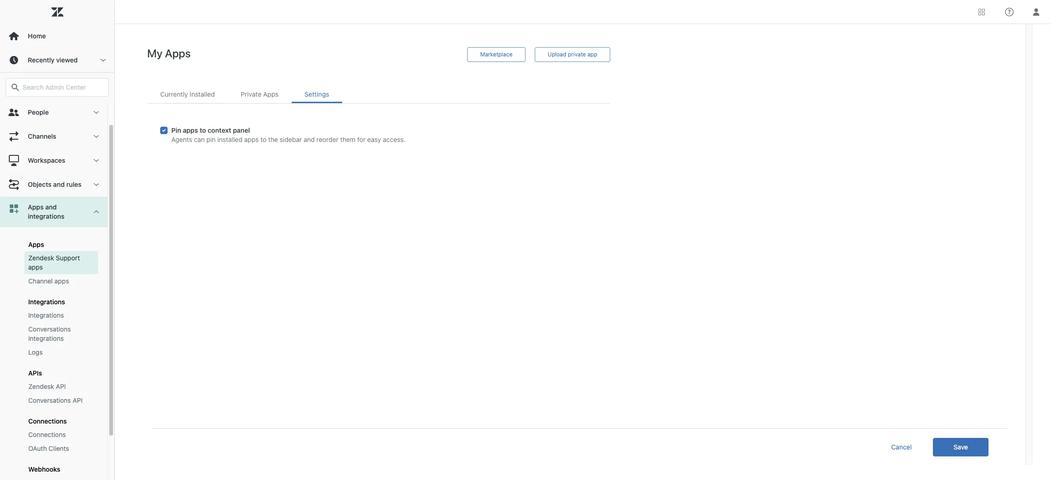 Task type: locate. For each thing, give the bounding box(es) containing it.
zendesk api element
[[28, 382, 66, 392]]

1 vertical spatial conversations
[[28, 397, 71, 405]]

1 integrations from the top
[[28, 298, 65, 306]]

conversations for api
[[28, 397, 71, 405]]

oauth
[[28, 445, 47, 453]]

conversations down zendesk api 'element'
[[28, 397, 71, 405]]

apps and integrations
[[28, 203, 64, 220]]

apps up channel
[[28, 263, 43, 271]]

apps for apps element
[[28, 241, 44, 249]]

0 vertical spatial integrations
[[28, 213, 64, 220]]

1 horizontal spatial apps
[[54, 277, 69, 285]]

apps inside apps and integrations
[[28, 203, 44, 211]]

connections
[[28, 418, 67, 426], [28, 431, 66, 439]]

and
[[53, 181, 65, 188], [45, 203, 57, 211]]

1 vertical spatial apps
[[28, 241, 44, 249]]

integrations link
[[25, 309, 98, 323]]

apps and integrations group
[[0, 227, 107, 481]]

connections element up connections link
[[28, 418, 67, 426]]

and for apps
[[45, 203, 57, 211]]

1 vertical spatial integrations
[[28, 335, 64, 343]]

integrations
[[28, 298, 65, 306], [28, 312, 64, 319]]

integrations inside conversations integrations
[[28, 335, 64, 343]]

zendesk for zendesk support apps
[[28, 254, 54, 262]]

conversations inside conversations api element
[[28, 397, 71, 405]]

objects and rules button
[[0, 173, 107, 197]]

integrations up apps element
[[28, 213, 64, 220]]

conversations
[[28, 325, 71, 333], [28, 397, 71, 405]]

0 vertical spatial apps
[[28, 263, 43, 271]]

2 integrations element from the top
[[28, 311, 64, 320]]

and inside apps and integrations
[[45, 203, 57, 211]]

integrations for first integrations element
[[28, 298, 65, 306]]

channels
[[28, 132, 56, 140]]

apps inside group
[[28, 241, 44, 249]]

0 vertical spatial conversations
[[28, 325, 71, 333]]

1 vertical spatial connections element
[[28, 431, 66, 440]]

and left rules
[[53, 181, 65, 188]]

connections element
[[28, 418, 67, 426], [28, 431, 66, 440]]

api down "zendesk api" link
[[73, 397, 83, 405]]

api
[[56, 383, 66, 391], [73, 397, 83, 405]]

channel apps
[[28, 277, 69, 285]]

0 horizontal spatial api
[[56, 383, 66, 391]]

apis
[[28, 369, 42, 377]]

1 integrations element from the top
[[28, 298, 65, 306]]

1 vertical spatial apps
[[54, 277, 69, 285]]

0 vertical spatial integrations
[[28, 298, 65, 306]]

1 vertical spatial and
[[45, 203, 57, 211]]

0 vertical spatial integrations element
[[28, 298, 65, 306]]

1 vertical spatial connections
[[28, 431, 66, 439]]

apps
[[28, 203, 44, 211], [28, 241, 44, 249]]

0 vertical spatial zendesk
[[28, 254, 54, 262]]

webhooks
[[28, 466, 60, 474]]

1 vertical spatial integrations element
[[28, 311, 64, 320]]

apps for apps and integrations
[[28, 203, 44, 211]]

tree item containing apps and integrations
[[0, 197, 107, 481]]

tree item
[[0, 197, 107, 481]]

0 vertical spatial connections
[[28, 418, 67, 426]]

1 connections from the top
[[28, 418, 67, 426]]

people
[[28, 108, 49, 116]]

integrations
[[28, 213, 64, 220], [28, 335, 64, 343]]

integrations element up integrations link
[[28, 298, 65, 306]]

integrations up logs
[[28, 335, 64, 343]]

api inside conversations api element
[[73, 397, 83, 405]]

logs element
[[28, 348, 43, 357]]

integrations up conversations integrations
[[28, 312, 64, 319]]

integrations element up conversations integrations
[[28, 311, 64, 320]]

tree item inside tree
[[0, 197, 107, 481]]

1 vertical spatial integrations
[[28, 312, 64, 319]]

1 horizontal spatial api
[[73, 397, 83, 405]]

connections up connections link
[[28, 418, 67, 426]]

0 vertical spatial and
[[53, 181, 65, 188]]

channel
[[28, 277, 53, 285]]

conversations inside conversations integrations element
[[28, 325, 71, 333]]

zendesk products image
[[978, 9, 985, 15]]

zendesk inside zendesk support apps
[[28, 254, 54, 262]]

integrations up integrations link
[[28, 298, 65, 306]]

recently
[[28, 56, 54, 64]]

2 connections element from the top
[[28, 431, 66, 440]]

api up 'conversations api' link
[[56, 383, 66, 391]]

zendesk down apis
[[28, 383, 54, 391]]

1 zendesk from the top
[[28, 254, 54, 262]]

conversations down integrations link
[[28, 325, 71, 333]]

1 conversations from the top
[[28, 325, 71, 333]]

zendesk inside zendesk api 'element'
[[28, 383, 54, 391]]

2 integrations from the top
[[28, 312, 64, 319]]

tree
[[0, 100, 114, 481]]

tree inside primary "element"
[[0, 100, 114, 481]]

integrations inside integrations link
[[28, 312, 64, 319]]

apps and integrations button
[[0, 197, 107, 227]]

apps down zendesk support apps element
[[54, 277, 69, 285]]

oauth clients
[[28, 445, 69, 453]]

connections element up oauth clients at the bottom of the page
[[28, 431, 66, 440]]

integrations inside dropdown button
[[28, 213, 64, 220]]

2 connections from the top
[[28, 431, 66, 439]]

channel apps link
[[25, 275, 98, 288]]

1 connections element from the top
[[28, 418, 67, 426]]

0 vertical spatial api
[[56, 383, 66, 391]]

2 zendesk from the top
[[28, 383, 54, 391]]

connections up oauth clients at the bottom of the page
[[28, 431, 66, 439]]

tree containing people
[[0, 100, 114, 481]]

1 vertical spatial api
[[73, 397, 83, 405]]

rules
[[66, 181, 81, 188]]

1 vertical spatial zendesk
[[28, 383, 54, 391]]

connections element inside connections link
[[28, 431, 66, 440]]

channels button
[[0, 125, 107, 149]]

api inside zendesk api 'element'
[[56, 383, 66, 391]]

conversations for integrations
[[28, 325, 71, 333]]

apps down objects
[[28, 203, 44, 211]]

apps
[[28, 263, 43, 271], [54, 277, 69, 285]]

and down 'objects and rules' dropdown button
[[45, 203, 57, 211]]

0 horizontal spatial apps
[[28, 263, 43, 271]]

logs
[[28, 349, 43, 357]]

0 vertical spatial connections element
[[28, 418, 67, 426]]

0 vertical spatial apps
[[28, 203, 44, 211]]

apis element
[[28, 369, 42, 377]]

integrations element
[[28, 298, 65, 306], [28, 311, 64, 320]]

zendesk
[[28, 254, 54, 262], [28, 383, 54, 391]]

apps up zendesk support apps
[[28, 241, 44, 249]]

None search field
[[1, 78, 113, 97]]

support
[[56, 254, 80, 262]]

objects
[[28, 181, 52, 188]]

Search Admin Center field
[[23, 83, 103, 92]]

2 conversations from the top
[[28, 397, 71, 405]]

and inside 'objects and rules' dropdown button
[[53, 181, 65, 188]]

zendesk down apps element
[[28, 254, 54, 262]]



Task type: describe. For each thing, give the bounding box(es) containing it.
conversations integrations link
[[25, 323, 98, 346]]

connections link
[[25, 428, 98, 442]]

oauth clients element
[[28, 444, 69, 454]]

user menu image
[[1030, 6, 1042, 18]]

help image
[[1005, 8, 1014, 16]]

apps inside zendesk support apps
[[28, 263, 43, 271]]

workspaces
[[28, 156, 65, 164]]

recently viewed
[[28, 56, 78, 64]]

objects and rules
[[28, 181, 81, 188]]

conversations integrations element
[[28, 325, 94, 344]]

zendesk api link
[[25, 380, 98, 394]]

webhooks element
[[28, 466, 60, 474]]

home
[[28, 32, 46, 40]]

zendesk support apps
[[28, 254, 80, 271]]

primary element
[[0, 0, 115, 481]]

conversations api link
[[25, 394, 98, 408]]

api for conversations api
[[73, 397, 83, 405]]

workspaces button
[[0, 149, 107, 173]]

integrations for 2nd integrations element from the top
[[28, 312, 64, 319]]

zendesk support apps link
[[25, 251, 98, 275]]

oauth clients link
[[25, 442, 98, 456]]

channel apps element
[[28, 277, 69, 286]]

home button
[[0, 24, 114, 48]]

zendesk api
[[28, 383, 66, 391]]

conversations api element
[[28, 396, 83, 406]]

logs link
[[25, 346, 98, 360]]

conversations api
[[28, 397, 83, 405]]

zendesk for zendesk api
[[28, 383, 54, 391]]

and for objects
[[53, 181, 65, 188]]

clients
[[49, 445, 69, 453]]

zendesk support apps element
[[28, 254, 94, 272]]

recently viewed button
[[0, 48, 114, 72]]

conversations integrations
[[28, 325, 71, 343]]

viewed
[[56, 56, 78, 64]]

people button
[[0, 100, 107, 125]]

none search field inside primary "element"
[[1, 78, 113, 97]]

api for zendesk api
[[56, 383, 66, 391]]

apps element
[[28, 241, 44, 249]]



Task type: vqa. For each thing, say whether or not it's contained in the screenshot.
James Peterson Link to the top
no



